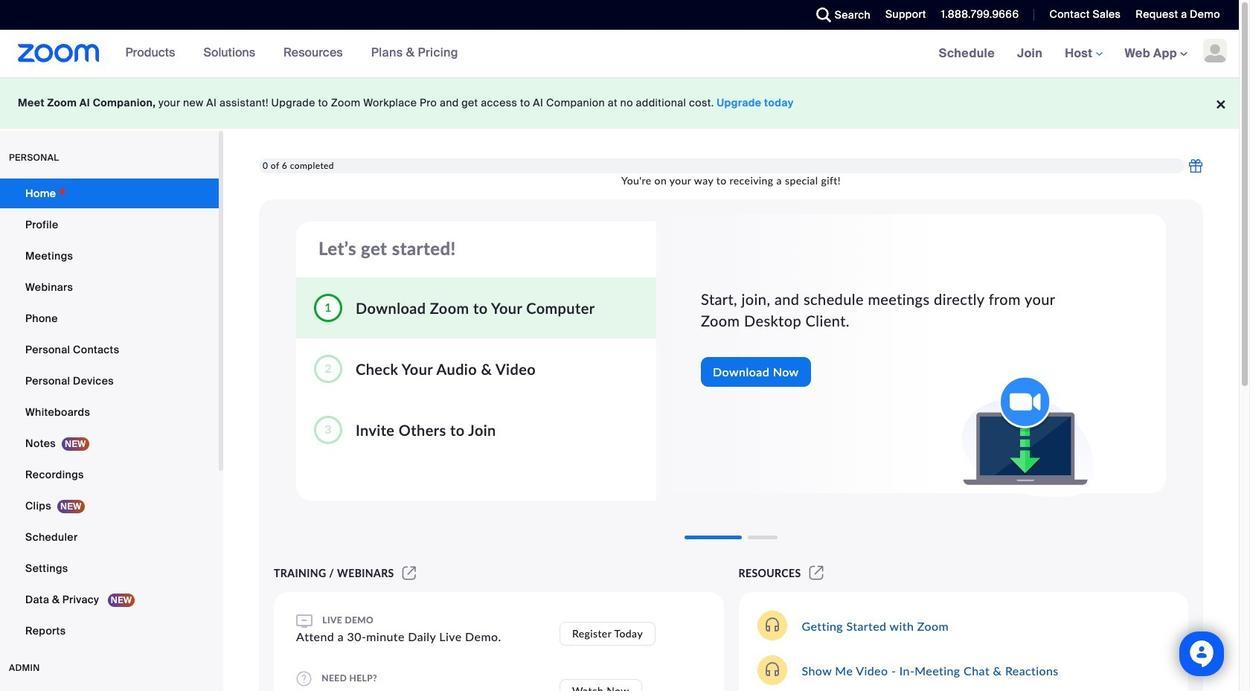 Task type: vqa. For each thing, say whether or not it's contained in the screenshot.
leftmost window new Icon
yes



Task type: locate. For each thing, give the bounding box(es) containing it.
1 horizontal spatial window new image
[[807, 567, 826, 580]]

banner
[[0, 30, 1239, 78]]

0 horizontal spatial window new image
[[400, 567, 418, 580]]

2 window new image from the left
[[807, 567, 826, 580]]

meetings navigation
[[928, 30, 1239, 78]]

profile picture image
[[1204, 39, 1227, 63]]

window new image
[[400, 567, 418, 580], [807, 567, 826, 580]]

product information navigation
[[114, 30, 470, 77]]

footer
[[0, 77, 1239, 129]]



Task type: describe. For each thing, give the bounding box(es) containing it.
1 window new image from the left
[[400, 567, 418, 580]]

personal menu menu
[[0, 179, 219, 648]]

zoom logo image
[[18, 44, 99, 63]]



